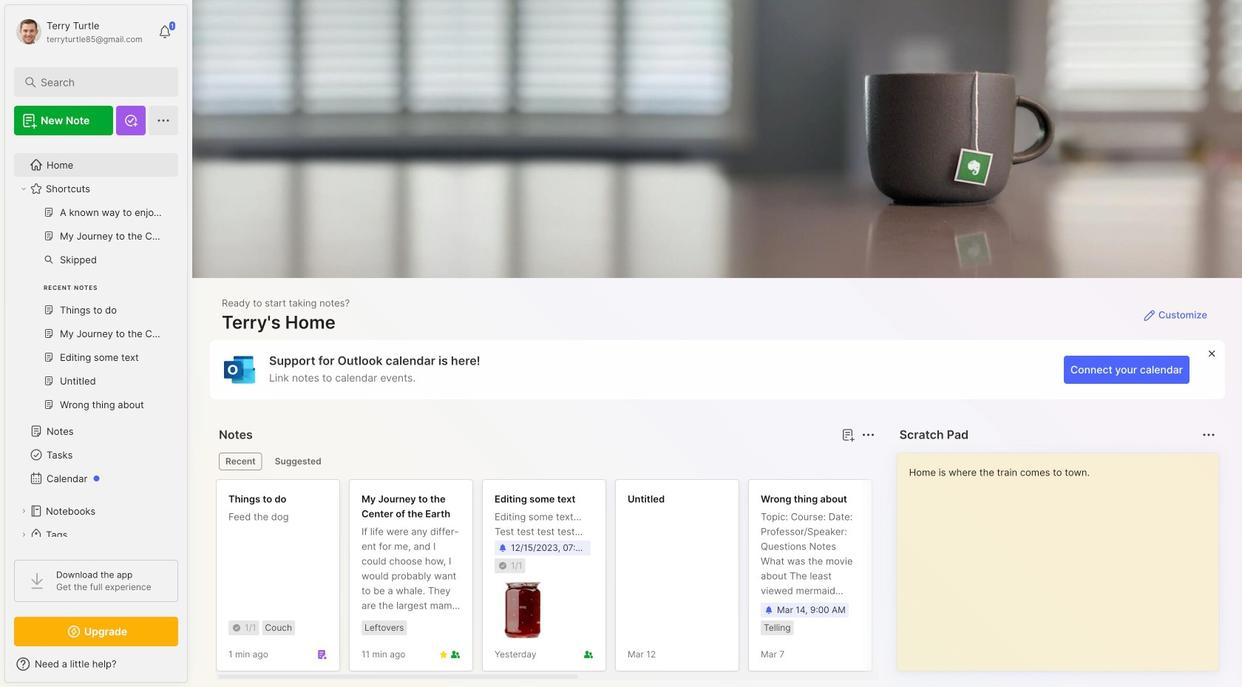 Task type: locate. For each thing, give the bounding box(es) containing it.
tree
[[5, 144, 187, 603]]

more actions image
[[860, 426, 878, 444], [1200, 426, 1218, 444]]

0 horizontal spatial tab
[[219, 453, 262, 470]]

1 tab from the left
[[219, 453, 262, 470]]

2 more actions field from the left
[[1199, 425, 1220, 445]]

0 horizontal spatial more actions field
[[859, 425, 879, 445]]

row group
[[216, 479, 1243, 680]]

expand notebooks image
[[19, 507, 28, 516]]

1 horizontal spatial more actions image
[[1200, 426, 1218, 444]]

None search field
[[41, 73, 159, 91]]

1 horizontal spatial more actions field
[[1199, 425, 1220, 445]]

tab
[[219, 453, 262, 470], [268, 453, 328, 470]]

Account field
[[14, 17, 142, 47]]

tab list
[[219, 453, 873, 470]]

group
[[14, 200, 169, 425]]

More actions field
[[859, 425, 879, 445], [1199, 425, 1220, 445]]

expand tags image
[[19, 530, 28, 539]]

1 horizontal spatial tab
[[268, 453, 328, 470]]

0 horizontal spatial more actions image
[[860, 426, 878, 444]]

1 more actions image from the left
[[860, 426, 878, 444]]



Task type: describe. For each thing, give the bounding box(es) containing it.
click to collapse image
[[187, 660, 198, 678]]

thumbnail image
[[495, 582, 551, 638]]

1 more actions field from the left
[[859, 425, 879, 445]]

2 more actions image from the left
[[1200, 426, 1218, 444]]

none search field inside main element
[[41, 73, 159, 91]]

2 tab from the left
[[268, 453, 328, 470]]

tree inside main element
[[5, 144, 187, 603]]

WHAT'S NEW field
[[5, 652, 187, 676]]

group inside 'tree'
[[14, 200, 169, 425]]

Start writing… text field
[[910, 453, 1218, 659]]

Search text field
[[41, 75, 159, 89]]

main element
[[0, 0, 192, 687]]



Task type: vqa. For each thing, say whether or not it's contained in the screenshot.
Find tasks… text field
no



